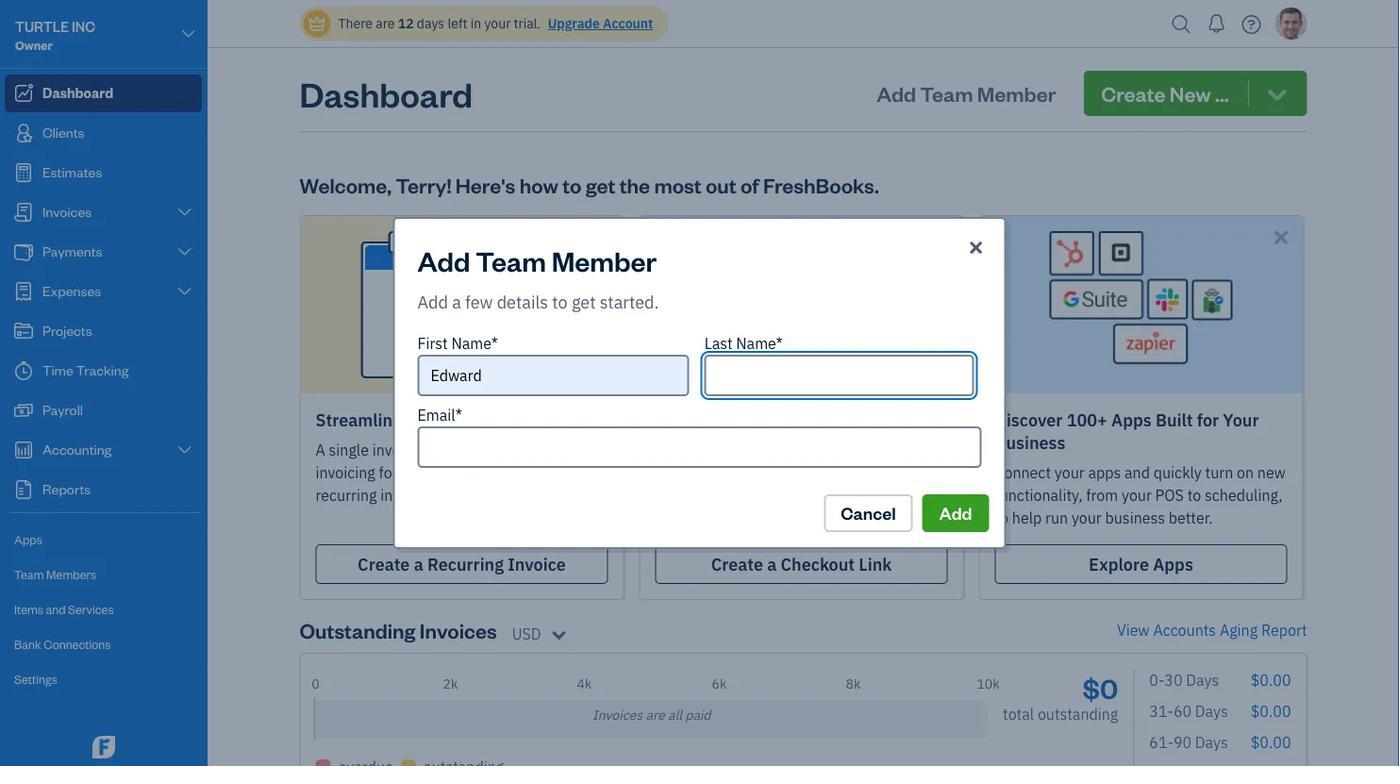Task type: describe. For each thing, give the bounding box(es) containing it.
name* for first name*
[[451, 334, 498, 353]]

main element
[[0, 0, 255, 766]]

are for invoices
[[646, 706, 665, 724]]

collect payment from multiple clients with one link share the reusable, unique link over email, on your website, or on social media, to collect payment from your client base.
[[655, 409, 943, 528]]

one
[[756, 431, 787, 453]]

invoicing
[[446, 409, 519, 431]]

turtle
[[15, 17, 69, 35]]

collect
[[655, 508, 701, 528]]

recurring
[[427, 553, 504, 575]]

days for 31-60 days
[[1196, 701, 1229, 721]]

1 horizontal spatial on
[[788, 486, 805, 505]]

collect
[[655, 409, 710, 431]]

your right in
[[485, 15, 511, 32]]

add team member dialog
[[0, 194, 1400, 572]]

connect
[[995, 463, 1051, 483]]

estimate image
[[12, 163, 35, 182]]

payment
[[714, 409, 784, 431]]

chevron large down image for chart icon
[[176, 443, 193, 458]]

client image
[[12, 124, 35, 143]]

invoice
[[508, 553, 566, 575]]

outstanding
[[300, 617, 416, 644]]

run
[[1046, 508, 1068, 528]]

media,
[[851, 486, 898, 505]]

12
[[398, 15, 414, 32]]

money image
[[12, 401, 35, 420]]

welcome, terry! here's how to get the most out of freshbooks.
[[300, 171, 879, 198]]

to left help
[[995, 508, 1009, 528]]

recurring
[[316, 486, 377, 505]]

accounts
[[1154, 621, 1217, 640]]

$0
[[1083, 670, 1119, 705]]

outstanding invoices
[[300, 617, 497, 644]]

go to help image
[[1237, 10, 1267, 38]]

explore apps
[[1089, 553, 1194, 575]]

turtle inc owner
[[15, 17, 95, 53]]

chevron large down image for expense icon
[[176, 284, 193, 299]]

view accounts aging report
[[1117, 621, 1308, 640]]

your right run
[[1072, 508, 1102, 528]]

from inside collect payment from multiple clients with one link share the reusable, unique link over email, on your website, or on social media, to collect payment from your client base.
[[767, 508, 799, 528]]

to inside collect payment from multiple clients with one link share the reusable, unique link over email, on your website, or on social media, to collect payment from your client base.
[[901, 486, 915, 505]]

discover
[[995, 409, 1063, 431]]

better.
[[1169, 508, 1213, 528]]

functionality,
[[995, 486, 1083, 505]]

cancel button
[[824, 495, 913, 532]]

cancel
[[841, 502, 896, 524]]

trial.
[[514, 15, 541, 32]]

0 horizontal spatial streamline
[[316, 409, 402, 431]]

crown image
[[307, 14, 327, 34]]

quickly
[[1154, 463, 1202, 483]]

pos
[[1156, 486, 1184, 505]]

the inside collect payment from multiple clients with one link share the reusable, unique link over email, on your website, or on social media, to collect payment from your client base.
[[698, 463, 720, 483]]

members
[[46, 567, 96, 582]]

$0.00 for 31-60 days
[[1251, 701, 1292, 721]]

last name*
[[705, 334, 783, 353]]

61-
[[1150, 732, 1174, 752]]

outstanding
[[1038, 705, 1119, 724]]

started.
[[600, 291, 659, 313]]

90
[[1174, 732, 1192, 752]]

from
[[788, 409, 829, 431]]

freshbooks image
[[89, 736, 119, 759]]

over
[[868, 463, 898, 483]]

first
[[418, 334, 448, 353]]

add team member inside 'dialog'
[[418, 243, 657, 278]]

$0.00 link for 0-30 days
[[1251, 671, 1292, 690]]

1 horizontal spatial streamline
[[517, 440, 591, 460]]

days for 61-90 days
[[1196, 732, 1229, 752]]

streamline your invoicing process a single invoice isn't enough? streamline invoicing for projects by creating a recurring invoice.
[[316, 409, 591, 505]]

31-
[[1150, 701, 1174, 721]]

to inside the add team member 'dialog'
[[552, 291, 568, 313]]

add button
[[923, 495, 990, 532]]

team members link
[[5, 559, 202, 592]]

built
[[1156, 409, 1193, 431]]

a for add a few details to get started.
[[452, 291, 461, 313]]

expense image
[[12, 282, 35, 301]]

and inside main element
[[46, 602, 66, 617]]

help
[[1012, 508, 1042, 528]]

Email* email field
[[418, 427, 982, 468]]

services
[[68, 602, 114, 617]]

freshbooks.
[[763, 171, 879, 198]]

$0.00 for 0-30 days
[[1251, 671, 1292, 690]]

apps
[[1089, 463, 1121, 483]]

details
[[497, 291, 548, 313]]

dashboard
[[300, 71, 473, 116]]

for inside discover 100+ apps built for your business connect your apps and quickly turn on new functionality, from your pos to scheduling, to help run your business better.
[[1197, 409, 1219, 431]]

invoicing
[[316, 463, 375, 483]]

unique
[[790, 463, 837, 483]]

from inside discover 100+ apps built for your business connect your apps and quickly turn on new functionality, from your pos to scheduling, to help run your business better.
[[1087, 486, 1119, 505]]

settings link
[[5, 663, 202, 697]]

upgrade account link
[[544, 15, 653, 32]]

here's
[[456, 171, 516, 198]]

invoice
[[373, 440, 420, 460]]

view
[[1117, 621, 1150, 640]]

a for create a recurring invoice
[[414, 553, 423, 575]]

create a checkout link
[[711, 553, 892, 575]]

Last Name* text field
[[705, 355, 974, 396]]

items and services
[[14, 602, 114, 617]]

bank connections
[[14, 637, 111, 652]]

0 vertical spatial chevron large down image
[[180, 23, 197, 45]]

all
[[668, 706, 682, 724]]

member inside 'dialog'
[[552, 243, 657, 278]]

of
[[741, 171, 759, 198]]

last
[[705, 334, 733, 353]]

add a few details to get started.
[[418, 291, 659, 313]]

apps inside apps link
[[14, 532, 42, 547]]

by
[[460, 463, 476, 483]]

bank
[[14, 637, 41, 652]]

connections
[[44, 637, 111, 652]]

$0 link
[[1083, 670, 1119, 705]]

out
[[706, 171, 737, 198]]

creating
[[480, 463, 535, 483]]



Task type: vqa. For each thing, say whether or not it's contained in the screenshot.
from
yes



Task type: locate. For each thing, give the bounding box(es) containing it.
team
[[921, 80, 973, 107], [476, 243, 546, 278], [14, 567, 44, 582]]

0 vertical spatial from
[[1087, 486, 1119, 505]]

invoices left the all
[[593, 706, 643, 724]]

0 vertical spatial $0.00
[[1251, 671, 1292, 690]]

1 horizontal spatial invoices
[[593, 706, 643, 724]]

timer image
[[12, 361, 35, 380]]

link
[[791, 431, 824, 453], [859, 553, 892, 575]]

team inside team members link
[[14, 567, 44, 582]]

enough?
[[456, 440, 514, 460]]

create down payment
[[711, 553, 763, 575]]

chart image
[[12, 441, 35, 460]]

0 horizontal spatial and
[[46, 602, 66, 617]]

for down invoice
[[379, 463, 398, 483]]

and inside discover 100+ apps built for your business connect your apps and quickly turn on new functionality, from your pos to scheduling, to help run your business better.
[[1125, 463, 1150, 483]]

1 horizontal spatial add team member
[[877, 80, 1056, 107]]

for right built
[[1197, 409, 1219, 431]]

0 vertical spatial are
[[376, 15, 395, 32]]

invoices down create a recurring invoice link
[[420, 617, 497, 644]]

0 vertical spatial the
[[620, 171, 650, 198]]

2 horizontal spatial apps
[[1153, 553, 1194, 575]]

1 vertical spatial from
[[767, 508, 799, 528]]

create a checkout link link
[[655, 545, 948, 584]]

the left most
[[620, 171, 650, 198]]

name* for last name*
[[736, 334, 783, 353]]

1 create from the left
[[358, 553, 410, 575]]

0 horizontal spatial link
[[791, 431, 824, 453]]

3 $0.00 link from the top
[[1251, 732, 1292, 752]]

your up the turn
[[1223, 409, 1259, 431]]

1 vertical spatial the
[[698, 463, 720, 483]]

1 horizontal spatial your
[[1223, 409, 1259, 431]]

1 vertical spatial add team member
[[418, 243, 657, 278]]

0 vertical spatial and
[[1125, 463, 1150, 483]]

most
[[654, 171, 702, 198]]

your inside streamline your invoicing process a single invoice isn't enough? streamline invoicing for projects by creating a recurring invoice.
[[406, 409, 442, 431]]

1 vertical spatial apps
[[14, 532, 42, 547]]

0 horizontal spatial name*
[[451, 334, 498, 353]]

1 vertical spatial member
[[552, 243, 657, 278]]

your inside discover 100+ apps built for your business connect your apps and quickly turn on new functionality, from your pos to scheduling, to help run your business better.
[[1223, 409, 1259, 431]]

name* right "last"
[[736, 334, 783, 353]]

team inside add team member button
[[921, 80, 973, 107]]

to up better.
[[1188, 486, 1202, 505]]

to
[[563, 171, 582, 198], [552, 291, 568, 313], [901, 486, 915, 505], [1188, 486, 1202, 505], [995, 508, 1009, 528]]

single
[[329, 440, 369, 460]]

add inside "button"
[[940, 502, 973, 524]]

create a recurring invoice
[[358, 553, 566, 575]]

project image
[[12, 322, 35, 341]]

2 horizontal spatial on
[[1237, 463, 1254, 483]]

with
[[714, 431, 751, 453]]

apps up team members
[[14, 532, 42, 547]]

get for started.
[[572, 291, 596, 313]]

streamline up the single at the bottom of the page
[[316, 409, 402, 431]]

name*
[[451, 334, 498, 353], [736, 334, 783, 353]]

total
[[1003, 705, 1034, 724]]

from down or
[[767, 508, 799, 528]]

on inside discover 100+ apps built for your business connect your apps and quickly turn on new functionality, from your pos to scheduling, to help run your business better.
[[1237, 463, 1254, 483]]

or
[[770, 486, 784, 505]]

name* down few
[[451, 334, 498, 353]]

0 horizontal spatial your
[[406, 409, 442, 431]]

dashboard image
[[12, 84, 35, 103]]

for
[[1197, 409, 1219, 431], [379, 463, 398, 483]]

1 $0.00 from the top
[[1251, 671, 1292, 690]]

2 $0.00 link from the top
[[1251, 701, 1292, 721]]

0 horizontal spatial team
[[14, 567, 44, 582]]

1 horizontal spatial for
[[1197, 409, 1219, 431]]

are for there
[[376, 15, 395, 32]]

0-30 days
[[1150, 671, 1220, 690]]

61-90 days
[[1150, 732, 1229, 752]]

website,
[[710, 486, 767, 505]]

and
[[1125, 463, 1150, 483], [46, 602, 66, 617]]

0 vertical spatial invoices
[[420, 617, 497, 644]]

left
[[448, 15, 468, 32]]

0 horizontal spatial the
[[620, 171, 650, 198]]

create for create a recurring invoice
[[358, 553, 410, 575]]

0 horizontal spatial from
[[767, 508, 799, 528]]

0 vertical spatial chevron large down image
[[176, 244, 193, 260]]

from down apps
[[1087, 486, 1119, 505]]

a for create a checkout link
[[767, 553, 777, 575]]

client
[[837, 508, 874, 528]]

2 vertical spatial chevron large down image
[[176, 443, 193, 458]]

chevron large down image
[[176, 244, 193, 260], [176, 284, 193, 299]]

member
[[978, 80, 1056, 107], [552, 243, 657, 278]]

create a recurring invoice link
[[316, 545, 608, 584]]

apps down better.
[[1153, 553, 1194, 575]]

31-60 days
[[1150, 701, 1229, 721]]

paid
[[685, 706, 711, 724]]

1 chevron large down image from the top
[[176, 244, 193, 260]]

1 vertical spatial for
[[379, 463, 398, 483]]

1 horizontal spatial member
[[978, 80, 1056, 107]]

60
[[1174, 701, 1192, 721]]

1 horizontal spatial are
[[646, 706, 665, 724]]

on up 'scheduling,'
[[1237, 463, 1254, 483]]

get
[[586, 171, 616, 198], [572, 291, 596, 313]]

1 vertical spatial link
[[859, 553, 892, 575]]

0 vertical spatial for
[[1197, 409, 1219, 431]]

add team member inside button
[[877, 80, 1056, 107]]

create for create a checkout link
[[711, 553, 763, 575]]

2 your from the left
[[1223, 409, 1259, 431]]

few
[[465, 291, 493, 313]]

1 vertical spatial team
[[476, 243, 546, 278]]

apps left built
[[1112, 409, 1152, 431]]

to right how
[[563, 171, 582, 198]]

the right share
[[698, 463, 720, 483]]

first name*
[[418, 334, 498, 353]]

email,
[[901, 463, 943, 483]]

get right how
[[586, 171, 616, 198]]

payment image
[[12, 243, 35, 261]]

your up collect
[[676, 486, 706, 505]]

First Name* text field
[[418, 355, 690, 396]]

2 vertical spatial days
[[1196, 732, 1229, 752]]

team inside the add team member 'dialog'
[[476, 243, 546, 278]]

and right items
[[46, 602, 66, 617]]

$0.00
[[1251, 671, 1292, 690], [1251, 701, 1292, 721], [1251, 732, 1292, 752]]

1 vertical spatial chevron large down image
[[176, 205, 193, 220]]

1 vertical spatial are
[[646, 706, 665, 724]]

1 horizontal spatial and
[[1125, 463, 1150, 483]]

welcome,
[[300, 171, 392, 198]]

1 name* from the left
[[451, 334, 498, 353]]

2 vertical spatial $0.00 link
[[1251, 732, 1292, 752]]

report image
[[12, 480, 35, 499]]

are left the all
[[646, 706, 665, 724]]

aging
[[1220, 621, 1258, 640]]

1 vertical spatial invoices
[[593, 706, 643, 724]]

chevron large down image
[[180, 23, 197, 45], [176, 205, 193, 220], [176, 443, 193, 458]]

link
[[840, 463, 865, 483]]

2 vertical spatial apps
[[1153, 553, 1194, 575]]

your left apps
[[1055, 463, 1085, 483]]

$0.00 link
[[1251, 671, 1292, 690], [1251, 701, 1292, 721], [1251, 732, 1292, 752]]

the
[[620, 171, 650, 198], [698, 463, 720, 483]]

$0 total outstanding
[[1003, 670, 1119, 724]]

projects
[[401, 463, 456, 483]]

2 name* from the left
[[736, 334, 783, 353]]

1 horizontal spatial the
[[698, 463, 720, 483]]

on right or
[[788, 486, 805, 505]]

items and services link
[[5, 594, 202, 627]]

your
[[485, 15, 511, 32], [1055, 463, 1085, 483], [676, 486, 706, 505], [1122, 486, 1152, 505], [803, 508, 833, 528], [1072, 508, 1102, 528]]

1 horizontal spatial create
[[711, 553, 763, 575]]

0 vertical spatial apps
[[1112, 409, 1152, 431]]

1 your from the left
[[406, 409, 442, 431]]

chevron large down image for invoice icon
[[176, 205, 193, 220]]

0 horizontal spatial member
[[552, 243, 657, 278]]

for inside streamline your invoicing process a single invoice isn't enough? streamline invoicing for projects by creating a recurring invoice.
[[379, 463, 398, 483]]

days for 0-30 days
[[1187, 671, 1220, 690]]

to right details
[[552, 291, 568, 313]]

0 vertical spatial team
[[921, 80, 973, 107]]

member inside button
[[978, 80, 1056, 107]]

2 vertical spatial team
[[14, 567, 44, 582]]

0 vertical spatial $0.00 link
[[1251, 671, 1292, 690]]

0 vertical spatial streamline
[[316, 409, 402, 431]]

2 vertical spatial $0.00
[[1251, 732, 1292, 752]]

1 $0.00 link from the top
[[1251, 671, 1292, 690]]

0 horizontal spatial apps
[[14, 532, 42, 547]]

multiple
[[833, 409, 897, 431]]

a
[[316, 440, 325, 460]]

days right '90'
[[1196, 732, 1229, 752]]

a inside 'dialog'
[[452, 291, 461, 313]]

100+
[[1067, 409, 1108, 431]]

3 $0.00 from the top
[[1251, 732, 1292, 752]]

your up isn't
[[406, 409, 442, 431]]

1 vertical spatial $0.00
[[1251, 701, 1292, 721]]

1 vertical spatial chevron large down image
[[176, 284, 193, 299]]

days
[[417, 15, 445, 32]]

invoice.
[[381, 486, 432, 505]]

business
[[995, 431, 1066, 453]]

0 vertical spatial days
[[1187, 671, 1220, 690]]

$0.00 link for 31-60 days
[[1251, 701, 1292, 721]]

get left started.
[[572, 291, 596, 313]]

terry!
[[396, 171, 452, 198]]

get for the
[[586, 171, 616, 198]]

a left recurring
[[414, 553, 423, 575]]

search image
[[1167, 10, 1197, 38]]

apps link
[[5, 524, 202, 557]]

reusable,
[[724, 463, 787, 483]]

invoice image
[[12, 203, 35, 222]]

2 chevron large down image from the top
[[176, 284, 193, 299]]

0 vertical spatial add team member
[[877, 80, 1056, 107]]

apps inside explore apps link
[[1153, 553, 1194, 575]]

are left the 12
[[376, 15, 395, 32]]

new
[[1258, 463, 1286, 483]]

dismiss image
[[1271, 227, 1292, 248]]

scheduling,
[[1205, 486, 1283, 505]]

1 horizontal spatial link
[[859, 553, 892, 575]]

a left few
[[452, 291, 461, 313]]

days right 60
[[1196, 701, 1229, 721]]

2 $0.00 from the top
[[1251, 701, 1292, 721]]

streamline
[[316, 409, 402, 431], [517, 440, 591, 460]]

and right apps
[[1125, 463, 1150, 483]]

1 horizontal spatial apps
[[1112, 409, 1152, 431]]

1 horizontal spatial name*
[[736, 334, 783, 353]]

link inside collect payment from multiple clients with one link share the reusable, unique link over email, on your website, or on social media, to collect payment from your client base.
[[791, 431, 824, 453]]

link down from
[[791, 431, 824, 453]]

there are 12 days left in your trial. upgrade account
[[338, 15, 653, 32]]

0 vertical spatial get
[[586, 171, 616, 198]]

streamline down process
[[517, 440, 591, 460]]

chevron large down image for payment icon
[[176, 244, 193, 260]]

invoices are all paid
[[593, 706, 711, 724]]

1 vertical spatial days
[[1196, 701, 1229, 721]]

your up business
[[1122, 486, 1152, 505]]

social
[[808, 486, 848, 505]]

a left checkout
[[767, 553, 777, 575]]

$0.00 link for 61-90 days
[[1251, 732, 1292, 752]]

apps inside discover 100+ apps built for your business connect your apps and quickly turn on new functionality, from your pos to scheduling, to help run your business better.
[[1112, 409, 1152, 431]]

1 vertical spatial $0.00 link
[[1251, 701, 1292, 721]]

1 horizontal spatial from
[[1087, 486, 1119, 505]]

0 vertical spatial member
[[978, 80, 1056, 107]]

your down social
[[803, 508, 833, 528]]

1 vertical spatial get
[[572, 291, 596, 313]]

link down client on the right of page
[[859, 553, 892, 575]]

1 horizontal spatial team
[[476, 243, 546, 278]]

close image
[[967, 236, 986, 258]]

create up outstanding invoices
[[358, 553, 410, 575]]

a inside streamline your invoicing process a single invoice isn't enough? streamline invoicing for projects by creating a recurring invoice.
[[538, 463, 546, 483]]

0 horizontal spatial for
[[379, 463, 398, 483]]

get inside the add team member 'dialog'
[[572, 291, 596, 313]]

from
[[1087, 486, 1119, 505], [767, 508, 799, 528]]

$0.00 for 61-90 days
[[1251, 732, 1292, 752]]

0 vertical spatial link
[[791, 431, 824, 453]]

a right creating
[[538, 463, 546, 483]]

2 horizontal spatial team
[[921, 80, 973, 107]]

0 horizontal spatial invoices
[[420, 617, 497, 644]]

1 vertical spatial streamline
[[517, 440, 591, 460]]

0 horizontal spatial add team member
[[418, 243, 657, 278]]

process
[[523, 409, 585, 431]]

on down share
[[655, 486, 672, 505]]

share
[[655, 463, 695, 483]]

0 horizontal spatial are
[[376, 15, 395, 32]]

0 horizontal spatial create
[[358, 553, 410, 575]]

add team member button
[[860, 71, 1073, 116]]

to up base.
[[901, 486, 915, 505]]

0 horizontal spatial on
[[655, 486, 672, 505]]

business
[[1106, 508, 1166, 528]]

isn't
[[424, 440, 453, 460]]

apps
[[1112, 409, 1152, 431], [14, 532, 42, 547], [1153, 553, 1194, 575]]

days right 30
[[1187, 671, 1220, 690]]

checkout
[[781, 553, 855, 575]]

clients
[[655, 431, 710, 453]]

team members
[[14, 567, 96, 582]]

1 vertical spatial and
[[46, 602, 66, 617]]

add inside button
[[877, 80, 916, 107]]

2 create from the left
[[711, 553, 763, 575]]



